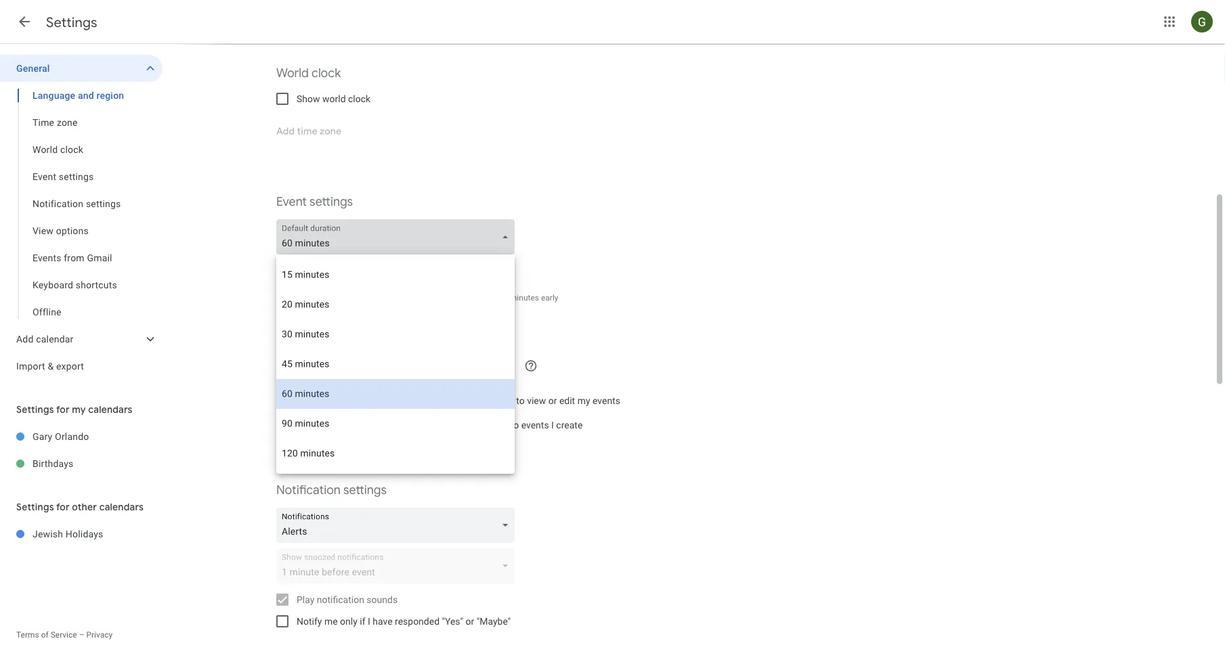 Task type: locate. For each thing, give the bounding box(es) containing it.
and left 'longer'
[[423, 293, 436, 303]]

1 horizontal spatial events
[[593, 395, 620, 406]]

calendars
[[88, 404, 133, 416], [99, 501, 144, 513]]

early right 10
[[541, 293, 558, 303]]

for for other
[[56, 501, 70, 513]]

if right "only"
[[360, 616, 365, 627]]

others
[[312, 395, 339, 406]]

notification settings up options
[[33, 198, 121, 209]]

events right edit
[[593, 395, 620, 406]]

view
[[527, 395, 546, 406]]

language
[[33, 90, 75, 101]]

region
[[97, 90, 124, 101]]

only
[[340, 616, 357, 627]]

notification settings down automatically
[[276, 483, 387, 498]]

for left "other"
[[56, 501, 70, 513]]

gary
[[33, 431, 52, 442]]

1 horizontal spatial world
[[276, 65, 309, 81]]

0 vertical spatial calendars
[[88, 404, 133, 416]]

google
[[375, 420, 405, 431]]

events down view on the bottom left of the page
[[521, 420, 549, 431]]

notification
[[33, 198, 83, 209], [276, 483, 341, 498]]

or
[[548, 395, 557, 406], [466, 616, 474, 627]]

1 vertical spatial world
[[33, 144, 58, 155]]

privacy
[[86, 631, 113, 640]]

time
[[33, 117, 54, 128]]

90 minutes option
[[276, 409, 515, 439]]

my right edit
[[577, 395, 590, 406]]

–
[[79, 631, 84, 640]]

1 for from the top
[[56, 404, 70, 416]]

&
[[48, 361, 54, 372]]

tree
[[0, 55, 163, 380]]

0 horizontal spatial early
[[404, 293, 421, 303]]

1 early from the left
[[404, 293, 421, 303]]

me
[[324, 616, 338, 627]]

have
[[445, 395, 465, 406], [373, 616, 393, 627]]

calendars up 'jewish holidays' link
[[99, 501, 144, 513]]

notification up view options
[[33, 198, 83, 209]]

show world clock
[[297, 93, 371, 104]]

0 vertical spatial and
[[78, 90, 94, 101]]

other
[[72, 501, 97, 513]]

45 minutes option
[[276, 349, 515, 379]]

world clock down the 'time zone'
[[33, 144, 83, 155]]

0 vertical spatial world clock
[[276, 65, 341, 81]]

1 horizontal spatial early
[[541, 293, 558, 303]]

0 vertical spatial event settings
[[33, 171, 94, 182]]

speedy meetings
[[297, 265, 369, 276]]

1 horizontal spatial minutes
[[510, 293, 539, 303]]

notify me only if i have responded "yes" or "maybe"
[[297, 616, 511, 627]]

to left view on the bottom left of the page
[[516, 395, 525, 406]]

0 horizontal spatial or
[[466, 616, 474, 627]]

0 horizontal spatial event settings
[[33, 171, 94, 182]]

minutes right 5
[[372, 293, 402, 303]]

or right "yes"
[[466, 616, 474, 627]]

from
[[64, 252, 85, 263]]

notification settings
[[33, 198, 121, 209], [276, 483, 387, 498]]

have right they
[[445, 395, 465, 406]]

add calendar
[[16, 334, 73, 345]]

they
[[425, 395, 442, 406]]

early
[[404, 293, 421, 303], [541, 293, 558, 303]]

minutes right 10
[[510, 293, 539, 303]]

birthdays tree item
[[0, 450, 163, 477]]

0 vertical spatial or
[[548, 395, 557, 406]]

settings up jewish
[[16, 501, 54, 513]]

settings for my calendars tree
[[0, 423, 163, 477]]

keyboard
[[33, 279, 73, 291]]

meetings left 5
[[330, 293, 364, 303]]

my up gary orlando tree item
[[72, 404, 86, 416]]

meetings
[[330, 265, 369, 276], [330, 293, 364, 303], [463, 293, 497, 303]]

clock up show world clock
[[312, 65, 341, 81]]

0 horizontal spatial i
[[368, 616, 370, 627]]

1 vertical spatial have
[[373, 616, 393, 627]]

time zone
[[33, 117, 78, 128]]

my
[[577, 395, 590, 406], [72, 404, 86, 416]]

settings for other calendars
[[16, 501, 144, 513]]

1 horizontal spatial notification settings
[[276, 483, 387, 498]]

if
[[417, 395, 422, 406], [360, 616, 365, 627]]

0 vertical spatial i
[[551, 420, 554, 431]]

0 horizontal spatial world
[[33, 144, 58, 155]]

birthdays
[[33, 458, 74, 469]]

automatically
[[297, 420, 354, 431]]

go back image
[[16, 14, 33, 30]]

world clock
[[276, 65, 341, 81], [33, 144, 83, 155]]

video
[[431, 420, 454, 431]]

and
[[78, 90, 94, 101], [423, 293, 436, 303]]

0 horizontal spatial if
[[360, 616, 365, 627]]

1 vertical spatial clock
[[348, 93, 371, 104]]

settings heading
[[46, 14, 97, 31]]

2 early from the left
[[541, 293, 558, 303]]

1 vertical spatial settings
[[16, 404, 54, 416]]

minute
[[303, 293, 328, 303]]

group
[[0, 82, 163, 326]]

for up gary orlando
[[56, 404, 70, 416]]

0 horizontal spatial notification settings
[[33, 198, 121, 209]]

0 horizontal spatial notification
[[33, 198, 83, 209]]

early down 15 minutes option
[[404, 293, 421, 303]]

1 vertical spatial world clock
[[33, 144, 83, 155]]

have down sounds
[[373, 616, 393, 627]]

None field
[[276, 219, 520, 255], [276, 508, 520, 543], [276, 219, 520, 255], [276, 508, 520, 543]]

or left edit
[[548, 395, 557, 406]]

for
[[56, 404, 70, 416], [56, 501, 70, 513]]

automatically add google meet video conferences to events i create
[[297, 420, 583, 431]]

jewish holidays
[[33, 529, 103, 540]]

1 vertical spatial event
[[276, 194, 307, 210]]

2 for from the top
[[56, 501, 70, 513]]

keyboard shortcuts
[[33, 279, 117, 291]]

2 vertical spatial clock
[[60, 144, 83, 155]]

1 horizontal spatial clock
[[312, 65, 341, 81]]

to right the conferences
[[510, 420, 519, 431]]

0 vertical spatial for
[[56, 404, 70, 416]]

default duration list box
[[276, 255, 515, 474]]

1 minutes from the left
[[372, 293, 402, 303]]

notification down automatically
[[276, 483, 341, 498]]

1 vertical spatial notification
[[276, 483, 341, 498]]

calendars up gary orlando tree item
[[88, 404, 133, 416]]

play notification sounds
[[297, 594, 398, 605]]

i
[[551, 420, 554, 431], [368, 616, 370, 627]]

0 vertical spatial event
[[33, 171, 56, 182]]

1 vertical spatial calendars
[[99, 501, 144, 513]]

1 vertical spatial i
[[368, 616, 370, 627]]

view options
[[33, 225, 89, 236]]

calendar
[[36, 334, 73, 345]]

1 vertical spatial event settings
[[276, 194, 353, 210]]

privacy link
[[86, 631, 113, 640]]

clock right world
[[348, 93, 371, 104]]

see
[[341, 395, 356, 406]]

0 vertical spatial events
[[593, 395, 620, 406]]

birthdays link
[[33, 450, 163, 477]]

1 horizontal spatial notification
[[276, 483, 341, 498]]

1 horizontal spatial and
[[423, 293, 436, 303]]

settings for settings for other calendars
[[16, 501, 54, 513]]

event
[[33, 171, 56, 182], [276, 194, 307, 210]]

clock down zone
[[60, 144, 83, 155]]

0 horizontal spatial and
[[78, 90, 94, 101]]

settings up general tree item
[[46, 14, 97, 31]]

holidays
[[66, 529, 103, 540]]

event settings
[[33, 171, 94, 182], [276, 194, 353, 210]]

0 horizontal spatial my
[[72, 404, 86, 416]]

settings up gary
[[16, 404, 54, 416]]

all
[[359, 395, 368, 406]]

1 vertical spatial or
[[466, 616, 474, 627]]

1 vertical spatial events
[[521, 420, 549, 431]]

clock
[[312, 65, 341, 81], [348, 93, 371, 104], [60, 144, 83, 155]]

events
[[33, 252, 61, 263]]

0 horizontal spatial world clock
[[33, 144, 83, 155]]

0 vertical spatial have
[[445, 395, 465, 406]]

i left create
[[551, 420, 554, 431]]

world clock up show
[[276, 65, 341, 81]]

meet
[[407, 420, 429, 431]]

world down time
[[33, 144, 58, 155]]

0 horizontal spatial minutes
[[372, 293, 402, 303]]

import & export
[[16, 361, 84, 372]]

20 minutes option
[[276, 290, 515, 320]]

0 vertical spatial settings
[[46, 14, 97, 31]]

create
[[556, 420, 583, 431]]

1 horizontal spatial or
[[548, 395, 557, 406]]

orlando
[[55, 431, 89, 442]]

world up show
[[276, 65, 309, 81]]

jewish
[[33, 529, 63, 540]]

if left they
[[417, 395, 422, 406]]

1 horizontal spatial event settings
[[276, 194, 353, 210]]

0 vertical spatial notification
[[33, 198, 83, 209]]

1 horizontal spatial my
[[577, 395, 590, 406]]

to
[[516, 395, 525, 406], [510, 420, 519, 431]]

0 horizontal spatial clock
[[60, 144, 83, 155]]

2 vertical spatial settings
[[16, 501, 54, 513]]

events
[[593, 395, 620, 406], [521, 420, 549, 431]]

1 vertical spatial for
[[56, 501, 70, 513]]

edit
[[559, 395, 575, 406]]

1 horizontal spatial if
[[417, 395, 422, 406]]

i right "only"
[[368, 616, 370, 627]]

service
[[51, 631, 77, 640]]

and left region
[[78, 90, 94, 101]]



Task type: describe. For each thing, give the bounding box(es) containing it.
let
[[297, 395, 310, 406]]

play
[[297, 594, 315, 605]]

calendars for settings for my calendars
[[88, 404, 133, 416]]

general
[[16, 63, 50, 74]]

0 vertical spatial to
[[516, 395, 525, 406]]

1 horizontal spatial i
[[551, 420, 554, 431]]

terms
[[16, 631, 39, 640]]

30
[[292, 293, 301, 303]]

gary orlando tree item
[[0, 423, 163, 450]]

events from gmail
[[33, 252, 112, 263]]

language and region
[[33, 90, 124, 101]]

1 vertical spatial and
[[423, 293, 436, 303]]

general tree item
[[0, 55, 163, 82]]

5
[[366, 293, 370, 303]]

0 horizontal spatial events
[[521, 420, 549, 431]]

options
[[56, 225, 89, 236]]

0 vertical spatial if
[[417, 395, 422, 406]]

conferences
[[456, 420, 508, 431]]

1 vertical spatial to
[[510, 420, 519, 431]]

0 horizontal spatial event
[[33, 171, 56, 182]]

0 vertical spatial world
[[276, 65, 309, 81]]

1 vertical spatial if
[[360, 616, 365, 627]]

"maybe"
[[477, 616, 511, 627]]

"yes"
[[442, 616, 463, 627]]

jewish holidays tree item
[[0, 521, 163, 548]]

and inside group
[[78, 90, 94, 101]]

30 minutes option
[[276, 320, 515, 349]]

zone
[[57, 117, 78, 128]]

tree containing general
[[0, 55, 163, 380]]

end 30 minute meetings 5 minutes early and longer meetings 10 minutes early
[[276, 293, 558, 303]]

calendars for settings for other calendars
[[99, 501, 144, 513]]

1 horizontal spatial have
[[445, 395, 465, 406]]

60 minutes option
[[276, 379, 515, 409]]

terms of service – privacy
[[16, 631, 113, 640]]

sounds
[[367, 594, 398, 605]]

gmail
[[87, 252, 112, 263]]

shortcuts
[[76, 279, 117, 291]]

1 horizontal spatial event
[[276, 194, 307, 210]]

event settings inside group
[[33, 171, 94, 182]]

gary orlando
[[33, 431, 89, 442]]

invitations
[[371, 395, 414, 406]]

0 horizontal spatial have
[[373, 616, 393, 627]]

permission
[[467, 395, 514, 406]]

terms of service link
[[16, 631, 77, 640]]

15 minutes option
[[276, 260, 515, 290]]

export
[[56, 361, 84, 372]]

1 horizontal spatial world clock
[[276, 65, 341, 81]]

10
[[499, 293, 508, 303]]

add
[[16, 334, 34, 345]]

responded
[[395, 616, 440, 627]]

notify
[[297, 616, 322, 627]]

settings for settings for my calendars
[[16, 404, 54, 416]]

0 vertical spatial clock
[[312, 65, 341, 81]]

import
[[16, 361, 45, 372]]

world
[[322, 93, 346, 104]]

longer
[[438, 293, 461, 303]]

jewish holidays link
[[33, 521, 163, 548]]

1 vertical spatial notification settings
[[276, 483, 387, 498]]

clock inside group
[[60, 144, 83, 155]]

group containing language and region
[[0, 82, 163, 326]]

notification
[[317, 594, 364, 605]]

2 horizontal spatial clock
[[348, 93, 371, 104]]

of
[[41, 631, 49, 640]]

view
[[33, 225, 54, 236]]

world clock inside group
[[33, 144, 83, 155]]

meetings left 10
[[463, 293, 497, 303]]

120 minutes option
[[276, 439, 515, 469]]

end
[[276, 293, 290, 303]]

add
[[357, 420, 373, 431]]

let others see all invitations if they have permission to view or edit my events
[[297, 395, 620, 406]]

speedy
[[297, 265, 327, 276]]

for for my
[[56, 404, 70, 416]]

offline
[[33, 306, 61, 318]]

2 minutes from the left
[[510, 293, 539, 303]]

settings for my calendars
[[16, 404, 133, 416]]

show
[[297, 93, 320, 104]]

0 vertical spatial notification settings
[[33, 198, 121, 209]]

meetings up 5
[[330, 265, 369, 276]]

settings for settings
[[46, 14, 97, 31]]



Task type: vqa. For each thing, say whether or not it's contained in the screenshot.
Fri corresponding to Fri 27
no



